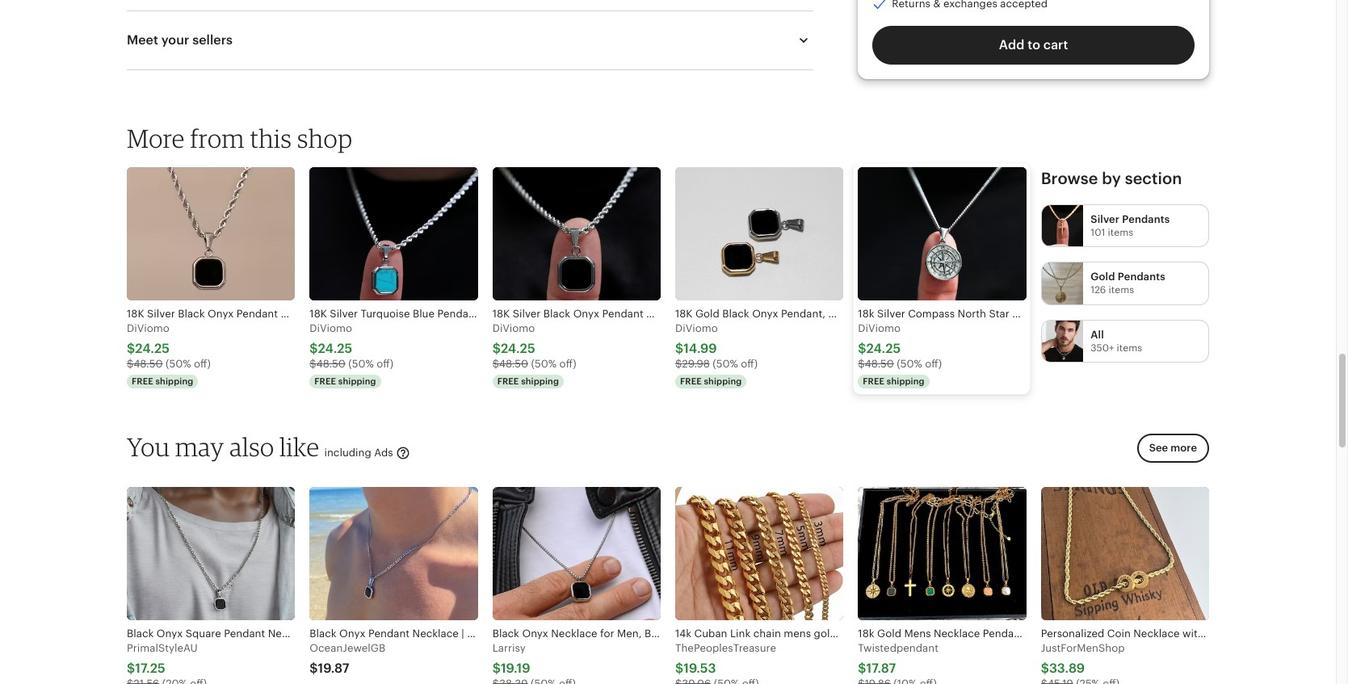 Task type: describe. For each thing, give the bounding box(es) containing it.
diviomo for 18k silver turquoise blue pendant necklace, turquoise stone pendant men, men's black stone necklace, stainless steel, perfect gift for him image
[[310, 322, 352, 334]]

sellers
[[192, 32, 233, 47]]

19.19
[[501, 661, 530, 677]]

twistedpendant
[[858, 643, 939, 655]]

off) for 18k gold black onyx pendant, black stone pendant men, men's black stone pendant, stainless steel, gold pendant, perfect gift for him image
[[741, 358, 758, 370]]

diviomo $ 24.25 $ 48.50 (50% off) free shipping for 1st 18k silver black onyx pendant necklace, black stone pendant men, men's black stone necklace, stainless steel, perfect gift for him 'image' from the right
[[493, 322, 576, 386]]

section
[[1125, 169, 1182, 187]]

thepeoplestreasure
[[675, 643, 776, 655]]

off) for 18k silver turquoise blue pendant necklace, turquoise stone pendant men, men's black stone necklace, stainless steel, perfect gift for him image
[[377, 358, 394, 370]]

free for 18k gold black onyx pendant, black stone pendant men, men's black stone pendant, stainless steel, gold pendant, perfect gift for him image
[[680, 376, 702, 386]]

items for silver
[[1108, 227, 1134, 238]]

black onyx pendant necklace | black onyx stone pendant mens | mens stone necklace | stainless steel image
[[310, 487, 478, 621]]

3 diviomo from the left
[[493, 322, 535, 334]]

pendants for gold pendants
[[1118, 271, 1166, 283]]

$ inside oceanjewelgb $ 19.87
[[310, 661, 318, 677]]

also
[[230, 431, 274, 462]]

29.98
[[682, 358, 710, 370]]

18k silver turquoise blue pendant necklace, turquoise stone pendant men, men's black stone necklace, stainless steel, perfect gift for him image
[[310, 167, 478, 301]]

(50% for 18k silver turquoise blue pendant necklace, turquoise stone pendant men, men's black stone necklace, stainless steel, perfect gift for him image
[[348, 358, 374, 370]]

24.25 for 1st 18k silver black onyx pendant necklace, black stone pendant men, men's black stone necklace, stainless steel, perfect gift for him 'image' from the left
[[135, 341, 170, 356]]

$ 17.25
[[127, 661, 165, 677]]

pendants for silver pendants
[[1122, 213, 1170, 225]]

see more link
[[1132, 434, 1209, 473]]

free for 18k silver turquoise blue pendant necklace, turquoise stone pendant men, men's black stone necklace, stainless steel, perfect gift for him image
[[315, 376, 336, 386]]

off) for 18k silver compass north star pendant chain man necklace gold compass pendant necklace for man jewelry gift for him gift for boyfriend image
[[925, 358, 942, 370]]

diviomo $ 24.25 $ 48.50 (50% off) free shipping for 18k silver turquoise blue pendant necklace, turquoise stone pendant men, men's black stone necklace, stainless steel, perfect gift for him image
[[310, 322, 394, 386]]

meet
[[127, 32, 158, 47]]

larrisy
[[493, 643, 526, 655]]

justformenshop
[[1041, 643, 1125, 655]]

18k gold mens necklace pendants, compass necklace for men, onyx necklace, mens jewellery, gold pendant necklaces - by twistedpendant image
[[858, 487, 1027, 621]]

24.25 for 18k silver turquoise blue pendant necklace, turquoise stone pendant men, men's black stone necklace, stainless steel, perfect gift for him image
[[318, 341, 352, 356]]

48.50 for 18k silver turquoise blue pendant necklace, turquoise stone pendant men, men's black stone necklace, stainless steel, perfect gift for him image
[[316, 358, 346, 370]]

free for 18k silver compass north star pendant chain man necklace gold compass pendant necklace for man jewelry gift for him gift for boyfriend image
[[863, 376, 885, 386]]

24.25 for 18k silver compass north star pendant chain man necklace gold compass pendant necklace for man jewelry gift for him gift for boyfriend image
[[867, 341, 901, 356]]

silver pendants 101 items
[[1091, 213, 1170, 238]]

free for 1st 18k silver black onyx pendant necklace, black stone pendant men, men's black stone necklace, stainless steel, perfect gift for him 'image' from the right
[[497, 376, 519, 386]]

silver
[[1091, 213, 1120, 225]]

by
[[1102, 169, 1121, 187]]

add to cart
[[999, 38, 1068, 53]]

shipping for 1st 18k silver black onyx pendant necklace, black stone pendant men, men's black stone necklace, stainless steel, perfect gift for him 'image' from the left
[[156, 376, 193, 386]]

add
[[999, 38, 1025, 53]]

more from this shop
[[127, 122, 353, 153]]

cart
[[1044, 38, 1068, 53]]

you may also like including ads
[[127, 431, 396, 462]]

see
[[1149, 442, 1168, 454]]

shipping for 18k silver compass north star pendant chain man necklace gold compass pendant necklace for man jewelry gift for him gift for boyfriend image
[[887, 376, 925, 386]]

black onyx necklace for men, black onyx stone pendant, personalized men's necklace, custom jewelry for him image
[[493, 487, 661, 621]]

24.25 for 1st 18k silver black onyx pendant necklace, black stone pendant men, men's black stone necklace, stainless steel, perfect gift for him 'image' from the right
[[501, 341, 535, 356]]

shipping for 18k gold black onyx pendant, black stone pendant men, men's black stone pendant, stainless steel, gold pendant, perfect gift for him image
[[704, 376, 742, 386]]

add to cart button
[[873, 26, 1195, 65]]

2 18k silver black onyx pendant necklace, black stone pendant men, men's black stone necklace, stainless steel, perfect gift for him image from the left
[[493, 167, 661, 301]]



Task type: locate. For each thing, give the bounding box(es) containing it.
4 off) from the left
[[741, 358, 758, 370]]

4 free from the left
[[680, 376, 702, 386]]

3 24.25 from the left
[[501, 341, 535, 356]]

3 off) from the left
[[560, 358, 576, 370]]

see more listings in the gold pendants section image
[[1042, 263, 1084, 304]]

oceanjewelgb $ 19.87
[[310, 643, 385, 677]]

2 diviomo from the left
[[310, 322, 352, 334]]

4 48.50 from the left
[[865, 358, 894, 370]]

free
[[132, 376, 153, 386], [315, 376, 336, 386], [497, 376, 519, 386], [680, 376, 702, 386], [863, 376, 885, 386]]

more
[[127, 122, 185, 153]]

1 vertical spatial items
[[1109, 284, 1134, 296]]

more
[[1171, 442, 1197, 454]]

1 18k silver black onyx pendant necklace, black stone pendant men, men's black stone necklace, stainless steel, perfect gift for him image from the left
[[127, 167, 295, 301]]

48.50 for 18k silver compass north star pendant chain man necklace gold compass pendant necklace for man jewelry gift for him gift for boyfriend image
[[865, 358, 894, 370]]

2 free from the left
[[315, 376, 336, 386]]

$ 19.53
[[675, 661, 716, 677]]

24.25
[[135, 341, 170, 356], [318, 341, 352, 356], [501, 341, 535, 356], [867, 341, 901, 356]]

1 vertical spatial pendants
[[1118, 271, 1166, 283]]

$ 33.89
[[1041, 661, 1085, 677]]

48.50
[[133, 358, 163, 370], [316, 358, 346, 370], [499, 358, 528, 370], [865, 358, 894, 370]]

off)
[[194, 358, 211, 370], [377, 358, 394, 370], [560, 358, 576, 370], [741, 358, 758, 370], [925, 358, 942, 370]]

4 shipping from the left
[[704, 376, 742, 386]]

1 24.25 from the left
[[135, 341, 170, 356]]

5 off) from the left
[[925, 358, 942, 370]]

1 diviomo $ 24.25 $ 48.50 (50% off) free shipping from the left
[[127, 322, 211, 386]]

18k gold black onyx pendant, black stone pendant men, men's black stone pendant, stainless steel, gold pendant, perfect gift for him image
[[675, 167, 844, 301]]

diviomo
[[127, 322, 169, 334], [310, 322, 352, 334], [493, 322, 535, 334], [675, 322, 718, 334], [858, 322, 901, 334]]

shipping
[[156, 376, 193, 386], [338, 376, 376, 386], [521, 376, 559, 386], [704, 376, 742, 386], [887, 376, 925, 386]]

5 diviomo from the left
[[858, 322, 901, 334]]

3 48.50 from the left
[[499, 358, 528, 370]]

items down gold
[[1109, 284, 1134, 296]]

$ 19.19
[[493, 661, 530, 677]]

items inside silver pendants 101 items
[[1108, 227, 1134, 238]]

diviomo $ 14.99 $ 29.98 (50% off) free shipping
[[675, 322, 758, 386]]

1 48.50 from the left
[[133, 358, 163, 370]]

18k silver black onyx pendant necklace, black stone pendant men, men's black stone necklace, stainless steel, perfect gift for him image
[[127, 167, 295, 301], [493, 167, 661, 301]]

diviomo for 18k gold black onyx pendant, black stone pendant men, men's black stone pendant, stainless steel, gold pendant, perfect gift for him image
[[675, 322, 718, 334]]

see more button
[[1137, 434, 1209, 463]]

diviomo inside diviomo $ 14.99 $ 29.98 (50% off) free shipping
[[675, 322, 718, 334]]

3 free from the left
[[497, 376, 519, 386]]

19.53
[[684, 661, 716, 677]]

diviomo for 18k silver compass north star pendant chain man necklace gold compass pendant necklace for man jewelry gift for him gift for boyfriend image
[[858, 322, 901, 334]]

see more listings in the silver pendants section image
[[1042, 205, 1084, 246]]

meet your sellers button
[[112, 21, 828, 59]]

2 off) from the left
[[377, 358, 394, 370]]

like
[[280, 431, 319, 462]]

5 free from the left
[[863, 376, 885, 386]]

gold
[[1091, 271, 1115, 283]]

(50% for 1st 18k silver black onyx pendant necklace, black stone pendant men, men's black stone necklace, stainless steel, perfect gift for him 'image' from the right
[[531, 358, 557, 370]]

see more listings in the all section image
[[1042, 320, 1084, 362]]

2 48.50 from the left
[[316, 358, 346, 370]]

101
[[1091, 227, 1106, 238]]

off) inside diviomo $ 14.99 $ 29.98 (50% off) free shipping
[[741, 358, 758, 370]]

2 24.25 from the left
[[318, 341, 352, 356]]

1 off) from the left
[[194, 358, 211, 370]]

oceanjewelgb
[[310, 643, 385, 655]]

4 24.25 from the left
[[867, 341, 901, 356]]

0 vertical spatial pendants
[[1122, 213, 1170, 225]]

free for 1st 18k silver black onyx pendant necklace, black stone pendant men, men's black stone necklace, stainless steel, perfect gift for him 'image' from the left
[[132, 376, 153, 386]]

4 diviomo from the left
[[675, 322, 718, 334]]

diviomo $ 24.25 $ 48.50 (50% off) free shipping for 18k silver compass north star pendant chain man necklace gold compass pendant necklace for man jewelry gift for him gift for boyfriend image
[[858, 322, 942, 386]]

18k silver compass north star pendant chain man necklace gold compass pendant necklace for man jewelry gift for him gift for boyfriend image
[[858, 167, 1027, 301]]

from
[[190, 122, 245, 153]]

1 free from the left
[[132, 376, 153, 386]]

2 diviomo $ 24.25 $ 48.50 (50% off) free shipping from the left
[[310, 322, 394, 386]]

2 (50% from the left
[[348, 358, 374, 370]]

diviomo $ 24.25 $ 48.50 (50% off) free shipping for 1st 18k silver black onyx pendant necklace, black stone pendant men, men's black stone necklace, stainless steel, perfect gift for him 'image' from the left
[[127, 322, 211, 386]]

126
[[1091, 284, 1106, 296]]

4 (50% from the left
[[713, 358, 738, 370]]

350+
[[1091, 342, 1114, 354]]

1 diviomo from the left
[[127, 322, 169, 334]]

diviomo $ 24.25 $ 48.50 (50% off) free shipping
[[127, 322, 211, 386], [310, 322, 394, 386], [493, 322, 576, 386], [858, 322, 942, 386]]

items
[[1108, 227, 1134, 238], [1109, 284, 1134, 296], [1117, 342, 1143, 354]]

browse by section
[[1041, 169, 1182, 187]]

33.89
[[1049, 661, 1085, 677]]

17.25
[[135, 661, 165, 677]]

pendants right silver
[[1122, 213, 1170, 225]]

gold pendants 126 items
[[1091, 271, 1166, 296]]

this
[[250, 122, 292, 153]]

17.87
[[867, 661, 896, 677]]

personalized coin necklace with rope chain - circle pendant necklace - custom engraved necklace pendant - stainless steel necklace for him image
[[1041, 487, 1209, 621]]

including
[[324, 446, 371, 459]]

$ 17.87
[[858, 661, 896, 677]]

primalstyleau
[[127, 643, 198, 655]]

5 (50% from the left
[[897, 358, 922, 370]]

3 shipping from the left
[[521, 376, 559, 386]]

4 diviomo $ 24.25 $ 48.50 (50% off) free shipping from the left
[[858, 322, 942, 386]]

all
[[1091, 329, 1104, 341]]

shipping inside diviomo $ 14.99 $ 29.98 (50% off) free shipping
[[704, 376, 742, 386]]

shop
[[297, 122, 353, 153]]

items inside gold pendants 126 items
[[1109, 284, 1134, 296]]

1 (50% from the left
[[166, 358, 191, 370]]

meet your sellers
[[127, 32, 233, 47]]

items right 350+
[[1117, 342, 1143, 354]]

19.87
[[318, 661, 349, 677]]

5 shipping from the left
[[887, 376, 925, 386]]

3 diviomo $ 24.25 $ 48.50 (50% off) free shipping from the left
[[493, 322, 576, 386]]

free inside diviomo $ 14.99 $ 29.98 (50% off) free shipping
[[680, 376, 702, 386]]

black onyx square pendant necklace stainless steel necklaces for women men silver color clavicle chains jewelry gift for him image
[[127, 487, 295, 621]]

your
[[161, 32, 189, 47]]

1 horizontal spatial 18k silver black onyx pendant necklace, black stone pendant men, men's black stone necklace, stainless steel, perfect gift for him image
[[493, 167, 661, 301]]

0 horizontal spatial 18k silver black onyx pendant necklace, black stone pendant men, men's black stone necklace, stainless steel, perfect gift for him image
[[127, 167, 295, 301]]

(50%
[[166, 358, 191, 370], [348, 358, 374, 370], [531, 358, 557, 370], [713, 358, 738, 370], [897, 358, 922, 370]]

pendants
[[1122, 213, 1170, 225], [1118, 271, 1166, 283]]

off) for 1st 18k silver black onyx pendant necklace, black stone pendant men, men's black stone necklace, stainless steel, perfect gift for him 'image' from the right
[[560, 358, 576, 370]]

(50% inside diviomo $ 14.99 $ 29.98 (50% off) free shipping
[[713, 358, 738, 370]]

pendants inside silver pendants 101 items
[[1122, 213, 1170, 225]]

items inside all 350+ items
[[1117, 342, 1143, 354]]

2 shipping from the left
[[338, 376, 376, 386]]

14.99
[[684, 341, 717, 356]]

all 350+ items
[[1091, 329, 1143, 354]]

off) for 1st 18k silver black onyx pendant necklace, black stone pendant men, men's black stone necklace, stainless steel, perfect gift for him 'image' from the left
[[194, 358, 211, 370]]

0 vertical spatial items
[[1108, 227, 1134, 238]]

browse
[[1041, 169, 1098, 187]]

see more
[[1149, 442, 1197, 454]]

shipping for 1st 18k silver black onyx pendant necklace, black stone pendant men, men's black stone necklace, stainless steel, perfect gift for him 'image' from the right
[[521, 376, 559, 386]]

pendants right gold
[[1118, 271, 1166, 283]]

2 vertical spatial items
[[1117, 342, 1143, 354]]

shipping for 18k silver turquoise blue pendant necklace, turquoise stone pendant men, men's black stone necklace, stainless steel, perfect gift for him image
[[338, 376, 376, 386]]

to
[[1028, 38, 1041, 53]]

(50% for 18k gold black onyx pendant, black stone pendant men, men's black stone pendant, stainless steel, gold pendant, perfect gift for him image
[[713, 358, 738, 370]]

items for gold
[[1109, 284, 1134, 296]]

(50% for 1st 18k silver black onyx pendant necklace, black stone pendant men, men's black stone necklace, stainless steel, perfect gift for him 'image' from the left
[[166, 358, 191, 370]]

1 shipping from the left
[[156, 376, 193, 386]]

$
[[127, 341, 135, 356], [310, 341, 318, 356], [493, 341, 501, 356], [675, 341, 684, 356], [858, 341, 867, 356], [127, 358, 133, 370], [310, 358, 316, 370], [493, 358, 499, 370], [675, 358, 682, 370], [858, 358, 865, 370], [127, 661, 135, 677], [310, 661, 318, 677], [493, 661, 501, 677], [675, 661, 684, 677], [858, 661, 867, 677], [1041, 661, 1049, 677]]

3 (50% from the left
[[531, 358, 557, 370]]

items down silver
[[1108, 227, 1134, 238]]

ads
[[374, 446, 393, 459]]

you
[[127, 431, 170, 462]]

pendants inside gold pendants 126 items
[[1118, 271, 1166, 283]]

may
[[175, 431, 224, 462]]

48.50 for 1st 18k silver black onyx pendant necklace, black stone pendant men, men's black stone necklace, stainless steel, perfect gift for him 'image' from the right
[[499, 358, 528, 370]]

14k cuban link chain mens gold mans cuban link chain stainless steel 3mm cuban gold chain gold chain silver chain boyfriend gift for man image
[[675, 487, 844, 621]]

(50% for 18k silver compass north star pendant chain man necklace gold compass pendant necklace for man jewelry gift for him gift for boyfriend image
[[897, 358, 922, 370]]

48.50 for 1st 18k silver black onyx pendant necklace, black stone pendant men, men's black stone necklace, stainless steel, perfect gift for him 'image' from the left
[[133, 358, 163, 370]]



Task type: vqa. For each thing, say whether or not it's contained in the screenshot.
More like this link corresponding to (917)
no



